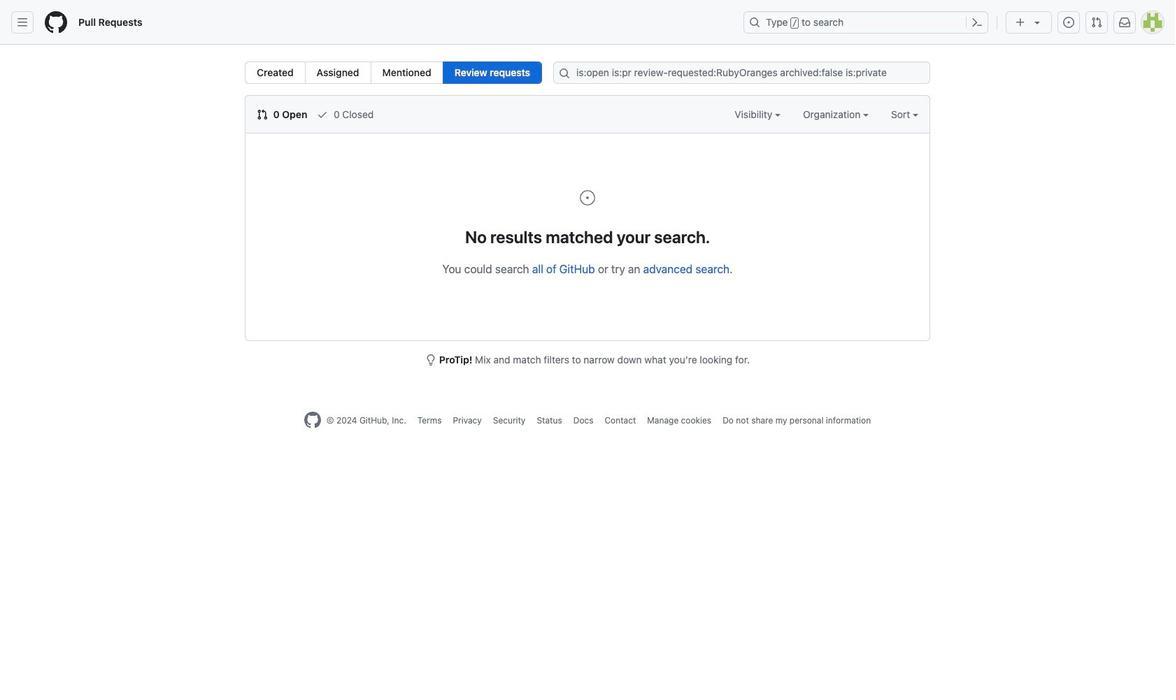 Task type: describe. For each thing, give the bounding box(es) containing it.
notifications image
[[1120, 17, 1131, 28]]

0 horizontal spatial issue opened image
[[579, 190, 596, 206]]

light bulb image
[[425, 355, 437, 366]]

homepage image
[[304, 412, 321, 429]]

command palette image
[[972, 17, 983, 28]]

plus image
[[1015, 17, 1027, 28]]

git pull request image
[[1092, 17, 1103, 28]]

git pull request image
[[257, 109, 268, 120]]



Task type: locate. For each thing, give the bounding box(es) containing it.
Issues search field
[[554, 62, 931, 84]]

issue opened image
[[1064, 17, 1075, 28], [579, 190, 596, 206]]

0 vertical spatial issue opened image
[[1064, 17, 1075, 28]]

triangle down image
[[1032, 17, 1043, 28]]

1 horizontal spatial issue opened image
[[1064, 17, 1075, 28]]

pull requests element
[[245, 62, 542, 84]]

check image
[[317, 109, 328, 120]]

homepage image
[[45, 11, 67, 34]]

Search all issues text field
[[554, 62, 931, 84]]

1 vertical spatial issue opened image
[[579, 190, 596, 206]]

search image
[[559, 68, 570, 79]]



Task type: vqa. For each thing, say whether or not it's contained in the screenshot.
plus icon in the top of the page
yes



